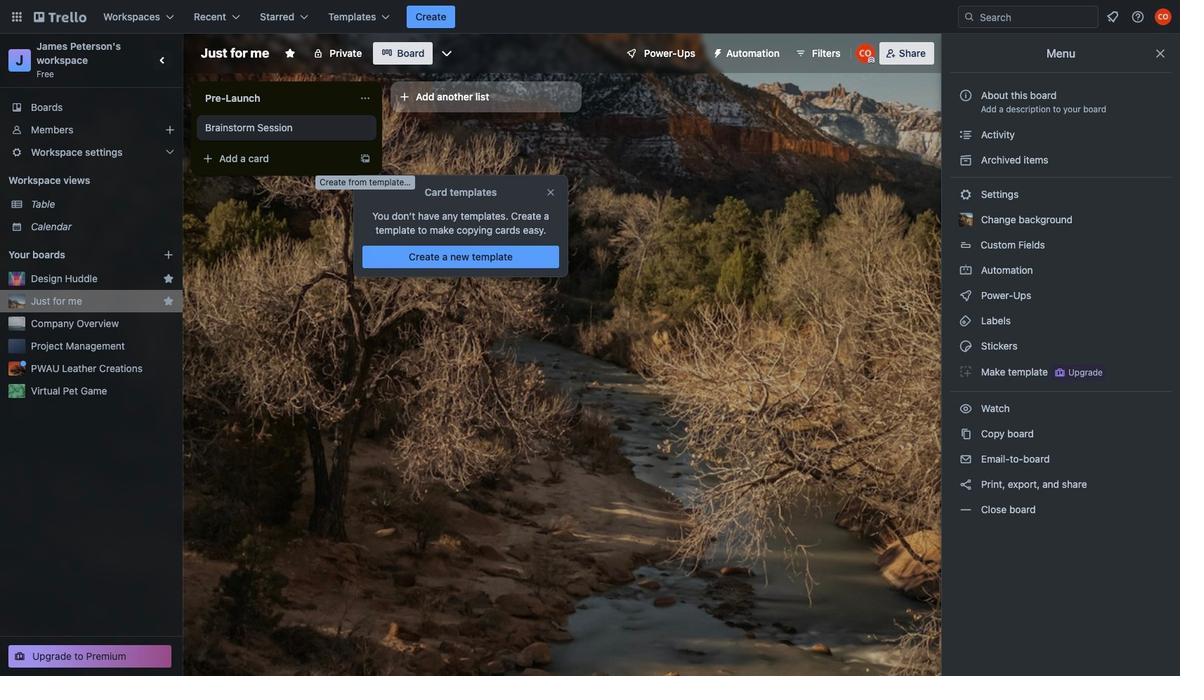 Task type: describe. For each thing, give the bounding box(es) containing it.
5 sm image from the top
[[959, 402, 973, 416]]

1 sm image from the top
[[959, 128, 973, 142]]

open information menu image
[[1131, 10, 1145, 24]]

customize views image
[[440, 46, 454, 60]]

Search field
[[975, 7, 1098, 27]]

primary element
[[0, 0, 1181, 34]]

your boards with 6 items element
[[8, 247, 142, 264]]

7 sm image from the top
[[959, 503, 973, 517]]

create from template… image
[[360, 153, 371, 164]]

workspace navigation collapse icon image
[[153, 51, 173, 70]]

star or unstar board image
[[285, 48, 296, 59]]

0 notifications image
[[1105, 8, 1122, 25]]



Task type: locate. For each thing, give the bounding box(es) containing it.
1 vertical spatial starred icon image
[[163, 296, 174, 307]]

tooltip
[[316, 176, 415, 189]]

3 sm image from the top
[[959, 314, 973, 328]]

4 sm image from the top
[[959, 339, 973, 353]]

christina overa (christinaovera) image
[[1155, 8, 1172, 25], [856, 44, 875, 63]]

1 vertical spatial christina overa (christinaovera) image
[[856, 44, 875, 63]]

this member is an admin of this board. image
[[868, 57, 875, 63]]

2 starred icon image from the top
[[163, 296, 174, 307]]

sm image
[[959, 128, 973, 142], [959, 289, 973, 303], [959, 314, 973, 328], [959, 339, 973, 353], [959, 402, 973, 416], [959, 453, 973, 467], [959, 503, 973, 517]]

1 horizontal spatial christina overa (christinaovera) image
[[1155, 8, 1172, 25]]

sm image
[[707, 42, 727, 62], [959, 153, 973, 167], [959, 188, 973, 202], [959, 264, 973, 278], [959, 365, 973, 379], [959, 427, 973, 441], [959, 478, 973, 492]]

search image
[[964, 11, 975, 22]]

6 sm image from the top
[[959, 453, 973, 467]]

Board name text field
[[194, 42, 276, 65]]

add board image
[[163, 249, 174, 261]]

close popover image
[[545, 187, 557, 198]]

0 vertical spatial christina overa (christinaovera) image
[[1155, 8, 1172, 25]]

1 starred icon image from the top
[[163, 273, 174, 285]]

0 vertical spatial starred icon image
[[163, 273, 174, 285]]

0 horizontal spatial christina overa (christinaovera) image
[[856, 44, 875, 63]]

starred icon image
[[163, 273, 174, 285], [163, 296, 174, 307]]

None text field
[[197, 87, 354, 110]]

2 sm image from the top
[[959, 289, 973, 303]]

back to home image
[[34, 6, 86, 28]]



Task type: vqa. For each thing, say whether or not it's contained in the screenshot.
'Add an item' text box
no



